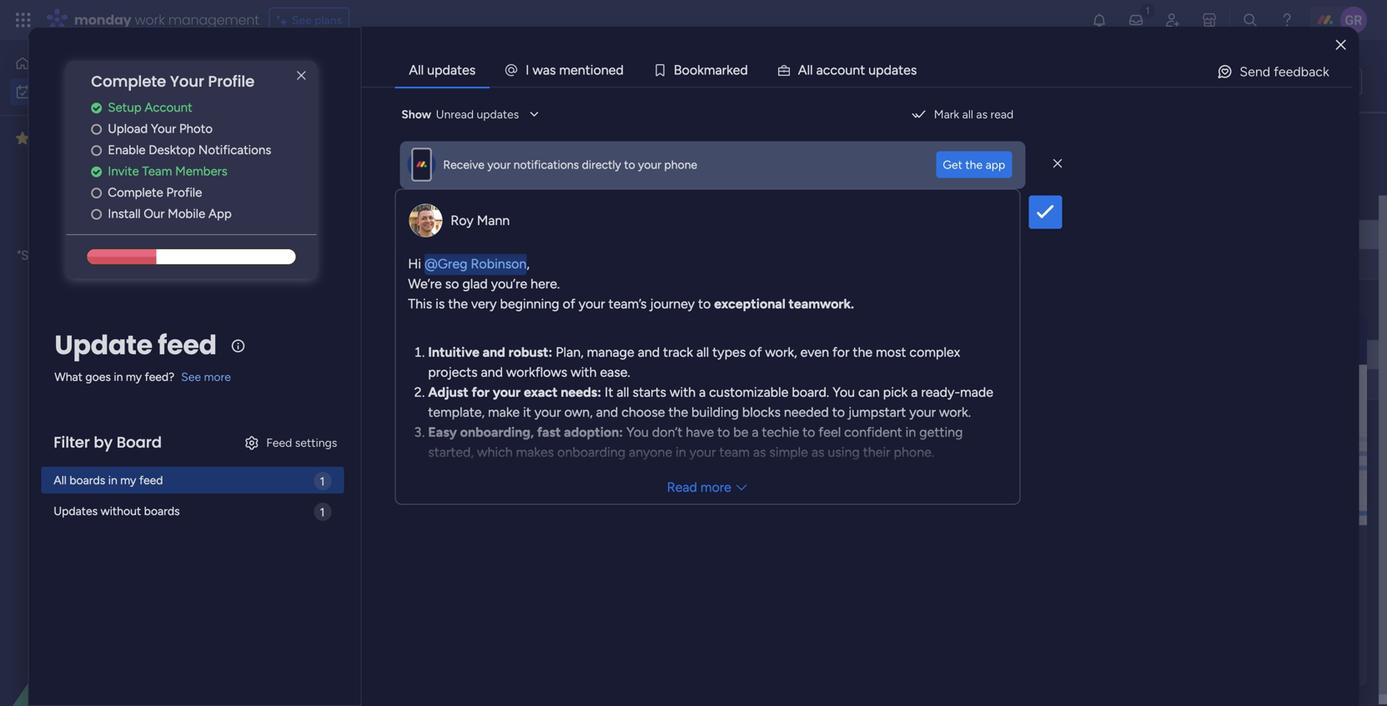 Task type: describe. For each thing, give the bounding box(es) containing it.
app
[[986, 158, 1006, 172]]

week for next
[[317, 434, 357, 455]]

b o o k m a r k e d
[[674, 62, 748, 78]]

items inside later / 0 items
[[344, 499, 373, 513]]

the inside 'hi @greg robinson , we're so glad you're here. this is the very beginning of your team's journey to exceptional teamwork.'
[[448, 296, 468, 312]]

started,
[[428, 445, 474, 461]]

do
[[733, 350, 747, 363]]

2 t from the left
[[861, 62, 866, 78]]

you inside "you don't have to be a techie to feel confident in getting started, which makes onboarding anyone in your team as simple as using their phone."
[[627, 425, 649, 441]]

get
[[943, 158, 963, 172]]

show unread updates
[[402, 107, 519, 121]]

1 horizontal spatial updates
[[477, 107, 519, 121]]

install our mobile app
[[108, 206, 232, 221]]

read more button
[[396, 471, 1020, 504]]

in right goes
[[114, 370, 123, 384]]

1 c from the left
[[823, 62, 831, 78]]

today / 1 item
[[280, 194, 374, 215]]

onboarding
[[558, 445, 626, 461]]

starts
[[633, 385, 667, 401]]

2 d from the left
[[741, 62, 748, 78]]

team
[[142, 164, 172, 179]]

1 k from the left
[[698, 62, 704, 78]]

customizable
[[709, 385, 789, 401]]

a right i
[[543, 62, 550, 78]]

all updates link
[[396, 54, 489, 86]]

0 horizontal spatial as
[[753, 445, 766, 461]]

monday
[[74, 10, 131, 29]]

3 o from the left
[[690, 62, 698, 78]]

work.
[[940, 405, 971, 421]]

1 horizontal spatial profile
[[208, 71, 255, 92]]

notifications
[[514, 158, 579, 172]]

to left be
[[718, 425, 730, 441]]

favorite
[[62, 229, 107, 245]]

1 vertical spatial feed
[[139, 473, 163, 488]]

of inside plan, manage and track all types of work, even for the most complex projects and workflows with ease.
[[750, 345, 762, 361]]

new item
[[252, 138, 303, 152]]

d for a l l a c c o u n t u p d a t e s
[[884, 62, 892, 78]]

robinson
[[471, 256, 527, 272]]

management
[[888, 350, 956, 364]]

by
[[94, 432, 113, 453]]

feed settings button
[[236, 430, 344, 456]]

choose
[[622, 405, 665, 421]]

my for my work
[[38, 85, 54, 99]]

item inside past dates / 1 item
[[384, 138, 407, 152]]

home option
[[10, 50, 203, 77]]

your inside "you don't have to be a techie to feel confident in getting started, which makes onboarding anyone in your team as simple as using their phone."
[[690, 445, 716, 461]]

1 horizontal spatial as
[[812, 445, 825, 461]]

0 vertical spatial close image
[[1337, 39, 1347, 51]]

home link
[[10, 50, 203, 77]]

your down the hide
[[488, 158, 511, 172]]

greg robinson image
[[1341, 7, 1368, 33]]

plan, manage and track all types of work, even for the most complex projects and workflows with ease.
[[428, 345, 961, 381]]

phone
[[665, 158, 698, 172]]

item inside button
[[279, 138, 303, 152]]

with inside "it all starts with a customizable board. you can pick a ready-made template, make it your own, and choose the building blocks needed to jumpstart your work."
[[670, 385, 696, 401]]

see plans
[[292, 13, 342, 27]]

Filter dashboard by text search field
[[316, 132, 468, 159]]

m for a
[[704, 62, 716, 78]]

project
[[847, 350, 885, 364]]

a inside "you don't have to be a techie to feel confident in getting started, which makes onboarding anyone in your team as simple as using their phone."
[[752, 425, 759, 441]]

search image
[[448, 139, 461, 152]]

complete for complete profile
[[108, 185, 163, 200]]

a left date
[[344, 554, 354, 575]]

robust:
[[509, 345, 553, 361]]

a right a
[[817, 62, 823, 78]]

setup
[[108, 100, 142, 115]]

2 l from the left
[[810, 62, 813, 78]]

boards for without
[[144, 504, 180, 518]]

show
[[402, 107, 432, 121]]

no
[[42, 229, 59, 245]]

0 horizontal spatial see
[[181, 370, 201, 384]]

your for photo
[[151, 121, 176, 136]]

hide done items
[[505, 138, 591, 152]]

to-
[[717, 350, 733, 363]]

the inside "it all starts with a customizable board. you can pick a ready-made template, make it your own, and choose the building blocks needed to jumpstart your work."
[[669, 405, 689, 421]]

a l l a c c o u n t u p d a t e s
[[798, 62, 917, 78]]

later
[[280, 494, 318, 515]]

goes
[[85, 370, 111, 384]]

your down customize
[[638, 158, 662, 172]]

for inside plan, manage and track all types of work, even for the most complex projects and workflows with ease.
[[833, 345, 850, 361]]

to
[[1308, 75, 1321, 89]]

can inside no favorite boards yet "star" any board so that you can easily access it later
[[176, 248, 196, 263]]

1 s from the left
[[550, 62, 556, 78]]

journey
[[650, 296, 695, 312]]

circle o image for install
[[91, 208, 102, 221]]

1 vertical spatial this
[[280, 314, 311, 335]]

i
[[526, 62, 530, 78]]

next
[[280, 434, 314, 455]]

access
[[85, 267, 123, 282]]

lottie animation image
[[0, 538, 213, 707]]

search everything image
[[1243, 12, 1259, 28]]

0 vertical spatial feed
[[158, 327, 217, 364]]

complex
[[910, 345, 961, 361]]

a right p
[[892, 62, 899, 78]]

update feed image
[[1128, 12, 1145, 28]]

p
[[876, 62, 884, 78]]

v2 star 2 image
[[16, 129, 29, 149]]

your for profile
[[170, 71, 204, 92]]

without a date /
[[280, 554, 408, 575]]

add
[[282, 258, 304, 272]]

,
[[527, 256, 530, 272]]

1 vertical spatial profile
[[166, 185, 202, 200]]

it inside no favorite boards yet "star" any board so that you can easily access it later
[[127, 267, 134, 282]]

items inside 'next week / 0 items'
[[383, 439, 412, 453]]

1 vertical spatial boards
[[70, 473, 105, 488]]

past
[[280, 134, 313, 155]]

easily
[[51, 267, 82, 282]]

adoption:
[[564, 425, 623, 441]]

select product image
[[15, 12, 32, 28]]

dapulse x slim image
[[1054, 156, 1063, 171]]

check circle image for invite
[[91, 165, 102, 178]]

settings
[[295, 436, 337, 450]]

feed
[[266, 436, 292, 450]]

to inside "it all starts with a customizable board. you can pick a ready-made template, make it your own, and choose the building blocks needed to jumpstart your work."
[[833, 405, 845, 421]]

today
[[280, 194, 328, 215]]

mann
[[477, 213, 510, 229]]

read
[[667, 480, 698, 496]]

you don't have to be a techie to feel confident in getting started, which makes onboarding anyone in your team as simple as using their phone.
[[428, 425, 963, 461]]

projects
[[428, 365, 478, 381]]

1 o from the left
[[594, 62, 601, 78]]

2 horizontal spatial items
[[562, 138, 591, 152]]

ready-
[[922, 385, 961, 401]]

mark
[[934, 107, 960, 121]]

glad
[[463, 276, 488, 292]]

0 inside 'next week / 0 items'
[[372, 439, 380, 453]]

what goes in my feed? see more
[[54, 370, 231, 384]]

to right the directly
[[624, 158, 636, 172]]

so inside no favorite boards yet "star" any board so that you can easily access it later
[[110, 248, 123, 263]]

2 c from the left
[[831, 62, 838, 78]]

invite
[[108, 164, 139, 179]]

install
[[108, 206, 141, 221]]

people
[[1042, 194, 1078, 208]]

own,
[[565, 405, 593, 421]]

most
[[876, 345, 907, 361]]

hi @greg robinson , we're so glad you're here. this is the very beginning of your team's journey to exceptional teamwork.
[[408, 256, 855, 312]]

1 horizontal spatial lottie animation element
[[1051, 315, 1368, 525]]

install our mobile app link
[[91, 205, 317, 223]]

with inside plan, manage and track all types of work, even for the most complex projects and workflows with ease.
[[571, 365, 597, 381]]

members
[[175, 164, 228, 179]]

all for all boards in my feed
[[54, 473, 67, 488]]

1 t from the left
[[586, 62, 591, 78]]

in down don't
[[676, 445, 687, 461]]

feed?
[[145, 370, 175, 384]]

enable
[[108, 143, 146, 158]]

and inside "it all starts with a customizable board. you can pick a ready-made template, make it your own, and choose the building blocks needed to jumpstart your work."
[[596, 405, 618, 421]]

complete for complete your profile
[[91, 71, 166, 92]]

0 horizontal spatial lottie animation element
[[0, 538, 213, 707]]

photo
[[179, 121, 213, 136]]

you inside "it all starts with a customizable board. you can pick a ready-made template, make it your own, and choose the building blocks needed to jumpstart your work."
[[833, 385, 855, 401]]

update
[[54, 327, 152, 364]]

exceptional
[[715, 296, 786, 312]]

don't
[[652, 425, 683, 441]]

updates inside all updates link
[[427, 62, 476, 78]]

i w a s m e n t i o n e d
[[526, 62, 624, 78]]

3 n from the left
[[853, 62, 861, 78]]

the inside plan, manage and track all types of work, even for the most complex projects and workflows with ease.
[[853, 345, 873, 361]]

+ add item
[[272, 258, 330, 272]]

notifications image
[[1092, 12, 1108, 28]]

phone.
[[894, 445, 935, 461]]

2 o from the left
[[682, 62, 690, 78]]

and left track
[[638, 345, 660, 361]]

item inside this week / 1 item
[[377, 318, 400, 333]]

1 vertical spatial close image
[[1339, 327, 1356, 344]]

send
[[1240, 64, 1271, 80]]

group
[[743, 314, 776, 328]]

ease.
[[600, 365, 631, 381]]

to inside 'hi @greg robinson , we're so glad you're here. this is the very beginning of your team's journey to exceptional teamwork.'
[[698, 296, 711, 312]]

customize
[[624, 138, 680, 152]]

no favorite boards yet "star" any board so that you can easily access it later
[[17, 229, 196, 282]]



Task type: vqa. For each thing, say whether or not it's contained in the screenshot.
&
no



Task type: locate. For each thing, give the bounding box(es) containing it.
invite members image
[[1165, 12, 1182, 28]]

check circle image up circle o icon
[[91, 165, 102, 178]]

see right the feed?
[[181, 370, 201, 384]]

for up make on the bottom left
[[472, 385, 490, 401]]

1 inside past dates / 1 item
[[376, 138, 381, 152]]

my for feed?
[[126, 370, 142, 384]]

of right do
[[750, 345, 762, 361]]

can right you
[[176, 248, 196, 263]]

roy mann
[[451, 213, 510, 229]]

teamwork.
[[789, 296, 855, 312]]

it
[[605, 385, 614, 401]]

intuitive
[[428, 345, 480, 361]]

invite team members
[[108, 164, 228, 179]]

t right w
[[586, 62, 591, 78]]

e right i
[[609, 62, 616, 78]]

adjust for your exact needs:
[[428, 385, 602, 401]]

using
[[828, 445, 860, 461]]

team
[[720, 445, 750, 461]]

check circle image inside invite team members link
[[91, 165, 102, 178]]

circle o image inside the install our mobile app link
[[91, 208, 102, 221]]

items
[[562, 138, 591, 152], [383, 439, 412, 453], [344, 499, 373, 513]]

t left p
[[861, 62, 866, 78]]

0 horizontal spatial all
[[617, 385, 630, 401]]

so down @greg
[[445, 276, 459, 292]]

all right "it"
[[617, 385, 630, 401]]

0 horizontal spatial more
[[204, 370, 231, 384]]

monday marketplace image
[[1202, 12, 1218, 28]]

send feedback button
[[1210, 58, 1337, 85]]

2 horizontal spatial all
[[963, 107, 974, 121]]

2 u from the left
[[869, 62, 876, 78]]

0 vertical spatial my
[[126, 370, 142, 384]]

so left that
[[110, 248, 123, 263]]

mark all as read
[[934, 107, 1014, 121]]

all inside "it all starts with a customizable board. you can pick a ready-made template, make it your own, and choose the building blocks needed to jumpstart your work."
[[617, 385, 630, 401]]

yet
[[152, 229, 171, 245]]

all up updates
[[54, 473, 67, 488]]

new for new item
[[252, 138, 276, 152]]

2 m from the left
[[704, 62, 716, 78]]

0 vertical spatial for
[[833, 345, 850, 361]]

m left i
[[559, 62, 571, 78]]

my for my work
[[246, 63, 284, 100]]

0 horizontal spatial you
[[627, 425, 649, 441]]

1 vertical spatial all
[[54, 473, 67, 488]]

e left i
[[571, 62, 578, 78]]

items right the later
[[344, 499, 373, 513]]

to up feel
[[833, 405, 845, 421]]

week
[[315, 314, 354, 335], [317, 434, 357, 455]]

0 vertical spatial it
[[127, 267, 134, 282]]

new left past
[[252, 138, 276, 152]]

work for monday
[[135, 10, 165, 29]]

to right journey
[[698, 296, 711, 312]]

3 e from the left
[[733, 62, 741, 78]]

circle o image down circle o icon
[[91, 208, 102, 221]]

all for all updates
[[409, 62, 424, 78]]

upload your photo link
[[91, 120, 317, 138]]

0 vertical spatial so
[[110, 248, 123, 263]]

s right w
[[550, 62, 556, 78]]

work down home
[[57, 85, 83, 99]]

2 circle o image from the top
[[91, 144, 102, 157]]

what
[[54, 370, 83, 384]]

the left most
[[853, 345, 873, 361]]

1 vertical spatial complete
[[108, 185, 163, 200]]

feed up see more link
[[158, 327, 217, 364]]

0 horizontal spatial so
[[110, 248, 123, 263]]

lottie animation element
[[1051, 315, 1368, 525], [0, 538, 213, 707]]

your down "ready-"
[[910, 405, 936, 421]]

receive your notifications directly to your phone
[[443, 158, 698, 172]]

close image
[[1337, 39, 1347, 51], [1339, 327, 1356, 344]]

e
[[571, 62, 578, 78], [609, 62, 616, 78], [733, 62, 741, 78], [904, 62, 911, 78]]

easy
[[428, 425, 457, 441]]

0 vertical spatial items
[[562, 138, 591, 152]]

boards up that
[[110, 229, 149, 245]]

work,
[[766, 345, 798, 361]]

1 horizontal spatial s
[[911, 62, 917, 78]]

1 e from the left
[[571, 62, 578, 78]]

your down account
[[151, 121, 176, 136]]

my work option
[[10, 78, 203, 105]]

more right the feed?
[[204, 370, 231, 384]]

the up don't
[[669, 405, 689, 421]]

building
[[692, 405, 739, 421]]

1 horizontal spatial items
[[383, 439, 412, 453]]

so inside 'hi @greg robinson , we're so glad you're here. this is the very beginning of your team's journey to exceptional teamwork.'
[[445, 276, 459, 292]]

your up make on the bottom left
[[493, 385, 521, 401]]

2 vertical spatial boards
[[144, 504, 180, 518]]

item inside 'today / 1 item'
[[351, 198, 374, 212]]

0 vertical spatial check circle image
[[91, 102, 102, 114]]

s
[[550, 62, 556, 78], [911, 62, 917, 78]]

in up updates without boards in the bottom of the page
[[108, 473, 117, 488]]

d for i w a s m e n t i o n e d
[[616, 62, 624, 78]]

as right team
[[753, 445, 766, 461]]

boards right without
[[144, 504, 180, 518]]

0 horizontal spatial all
[[54, 473, 67, 488]]

0 vertical spatial new
[[252, 138, 276, 152]]

check circle image inside setup account "link"
[[91, 102, 102, 114]]

this down add
[[280, 314, 311, 335]]

0 vertical spatial more
[[204, 370, 231, 384]]

tab list containing all updates
[[395, 53, 1353, 87]]

with down plan, manage and track all types of work, even for the most complex projects and workflows with ease.
[[670, 385, 696, 401]]

k
[[698, 62, 704, 78], [727, 62, 733, 78]]

1 vertical spatial for
[[472, 385, 490, 401]]

0 horizontal spatial with
[[571, 365, 597, 381]]

profile up mobile
[[166, 185, 202, 200]]

0 right the later
[[333, 499, 341, 513]]

complete up install
[[108, 185, 163, 200]]

new for new
[[270, 228, 295, 242]]

0 vertical spatial lottie animation element
[[1051, 315, 1368, 525]]

all boards in my feed
[[54, 473, 163, 488]]

project management
[[847, 350, 956, 364]]

1 check circle image from the top
[[91, 102, 102, 114]]

0 horizontal spatial 0
[[333, 499, 341, 513]]

profile up setup account "link"
[[208, 71, 255, 92]]

1 vertical spatial all
[[697, 345, 710, 361]]

"star"
[[17, 248, 48, 263]]

onboarding,
[[460, 425, 534, 441]]

manage
[[587, 345, 635, 361]]

1 vertical spatial week
[[317, 434, 357, 455]]

my left dapulse x slim image
[[246, 63, 284, 100]]

0 vertical spatial with
[[571, 365, 597, 381]]

0 horizontal spatial this
[[280, 314, 311, 335]]

1
[[376, 138, 381, 152], [343, 198, 348, 212], [369, 318, 374, 333], [320, 475, 325, 489], [320, 506, 325, 520]]

board.
[[792, 385, 830, 401]]

new inside new item button
[[252, 138, 276, 152]]

1 horizontal spatial m
[[704, 62, 716, 78]]

can inside "it all starts with a customizable board. you can pick a ready-made template, make it your own, and choose the building blocks needed to jumpstart your work."
[[859, 385, 880, 401]]

see more link
[[181, 369, 231, 385]]

0 vertical spatial all
[[409, 62, 424, 78]]

d
[[616, 62, 624, 78], [741, 62, 748, 78], [884, 62, 892, 78]]

0 horizontal spatial profile
[[166, 185, 202, 200]]

1 n from the left
[[578, 62, 586, 78]]

1 horizontal spatial n
[[601, 62, 609, 78]]

the inside button
[[966, 158, 983, 172]]

the right 'is'
[[448, 296, 468, 312]]

1 horizontal spatial see
[[292, 13, 312, 27]]

to do list button
[[1277, 68, 1363, 95]]

see
[[292, 13, 312, 27], [181, 370, 201, 384]]

o right b on the left
[[690, 62, 698, 78]]

0 vertical spatial updates
[[427, 62, 476, 78]]

my left the feed?
[[126, 370, 142, 384]]

0 right the settings
[[372, 439, 380, 453]]

to down needed
[[803, 425, 816, 441]]

boards inside no favorite boards yet "star" any board so that you can easily access it later
[[110, 229, 149, 245]]

and left robust:
[[483, 345, 506, 361]]

2 s from the left
[[911, 62, 917, 78]]

2 horizontal spatial n
[[853, 62, 861, 78]]

here.
[[531, 276, 560, 292]]

1 horizontal spatial with
[[670, 385, 696, 401]]

circle o image
[[91, 123, 102, 135], [91, 144, 102, 157], [91, 208, 102, 221]]

it inside "it all starts with a customizable board. you can pick a ready-made template, make it your own, and choose the building blocks needed to jumpstart your work."
[[523, 405, 531, 421]]

see left 'plans' in the left top of the page
[[292, 13, 312, 27]]

m for e
[[559, 62, 571, 78]]

of inside 'hi @greg robinson , we're so glad you're here. this is the very beginning of your team's journey to exceptional teamwork.'
[[563, 296, 576, 312]]

get the app
[[943, 158, 1006, 172]]

we're
[[408, 276, 442, 292]]

o right w
[[594, 62, 601, 78]]

1 horizontal spatial all
[[409, 62, 424, 78]]

any
[[51, 248, 71, 263]]

0 vertical spatial your
[[170, 71, 204, 92]]

my inside option
[[38, 85, 54, 99]]

0 vertical spatial this
[[408, 296, 432, 312]]

0 vertical spatial complete
[[91, 71, 166, 92]]

help image
[[1279, 12, 1296, 28]]

all for read
[[963, 107, 974, 121]]

0 horizontal spatial t
[[586, 62, 591, 78]]

you
[[833, 385, 855, 401], [627, 425, 649, 441]]

4 o from the left
[[838, 62, 846, 78]]

complete profile link
[[91, 183, 317, 202]]

check circle image
[[91, 102, 102, 114], [91, 165, 102, 178]]

invite team members link
[[91, 162, 317, 181]]

1 vertical spatial new
[[270, 228, 295, 242]]

1 vertical spatial lottie animation element
[[0, 538, 213, 707]]

later
[[137, 267, 162, 282]]

0 vertical spatial can
[[176, 248, 196, 263]]

boards for favorite
[[110, 229, 149, 245]]

all left to- at the right
[[697, 345, 710, 361]]

it left "later" at left
[[127, 267, 134, 282]]

work for my
[[57, 85, 83, 99]]

None search field
[[316, 132, 468, 159]]

1 vertical spatial my
[[120, 473, 136, 488]]

your down have
[[690, 445, 716, 461]]

3 d from the left
[[884, 62, 892, 78]]

my up without
[[120, 473, 136, 488]]

updates
[[54, 504, 98, 518]]

circle o image for upload
[[91, 123, 102, 135]]

1 l from the left
[[807, 62, 810, 78]]

2 n from the left
[[601, 62, 609, 78]]

2 horizontal spatial as
[[977, 107, 988, 121]]

n
[[578, 62, 586, 78], [601, 62, 609, 78], [853, 62, 861, 78]]

and down intuitive and robust:
[[481, 365, 503, 381]]

complete up setup
[[91, 71, 166, 92]]

circle o image for enable
[[91, 144, 102, 157]]

favorites
[[36, 131, 92, 146]]

see inside see plans "button"
[[292, 13, 312, 27]]

0 horizontal spatial work
[[57, 85, 83, 99]]

with up needs: on the bottom of page
[[571, 365, 597, 381]]

1 d from the left
[[616, 62, 624, 78]]

0 horizontal spatial s
[[550, 62, 556, 78]]

tab list
[[395, 53, 1353, 87]]

boards
[[110, 229, 149, 245], [70, 473, 105, 488], [144, 504, 180, 518]]

0 horizontal spatial updates
[[427, 62, 476, 78]]

1 horizontal spatial 0
[[372, 439, 380, 453]]

monday work management
[[74, 10, 259, 29]]

circle o image
[[91, 187, 102, 199]]

1 vertical spatial more
[[701, 480, 732, 496]]

0 horizontal spatial for
[[472, 385, 490, 401]]

week for this
[[315, 314, 354, 335]]

your
[[488, 158, 511, 172], [638, 158, 662, 172], [579, 296, 606, 312], [493, 385, 521, 401], [535, 405, 561, 421], [910, 405, 936, 421], [690, 445, 716, 461]]

techie
[[762, 425, 800, 441]]

2 vertical spatial all
[[617, 385, 630, 401]]

a right be
[[752, 425, 759, 441]]

work inside option
[[57, 85, 83, 99]]

l right a
[[810, 62, 813, 78]]

week down + add item
[[315, 314, 354, 335]]

1 circle o image from the top
[[91, 123, 102, 135]]

0 vertical spatial boards
[[110, 229, 149, 245]]

all inside plan, manage and track all types of work, even for the most complex projects and workflows with ease.
[[697, 345, 710, 361]]

complete profile
[[108, 185, 202, 200]]

board
[[74, 248, 107, 263]]

1 m from the left
[[559, 62, 571, 78]]

1 vertical spatial can
[[859, 385, 880, 401]]

1 vertical spatial 0
[[333, 499, 341, 513]]

1 horizontal spatial this
[[408, 296, 432, 312]]

t right p
[[899, 62, 904, 78]]

0 vertical spatial profile
[[208, 71, 255, 92]]

0 vertical spatial week
[[315, 314, 354, 335]]

dapulse x slim image
[[291, 66, 311, 86]]

so
[[110, 248, 123, 263], [445, 276, 459, 292]]

setup account
[[108, 100, 192, 115]]

0 horizontal spatial k
[[698, 62, 704, 78]]

1 vertical spatial of
[[750, 345, 762, 361]]

all inside mark all as read button
[[963, 107, 974, 121]]

3 t from the left
[[899, 62, 904, 78]]

0 vertical spatial work
[[135, 10, 165, 29]]

1 vertical spatial updates
[[477, 107, 519, 121]]

1 horizontal spatial k
[[727, 62, 733, 78]]

our
[[144, 206, 165, 221]]

all for with
[[617, 385, 630, 401]]

check circle image for setup
[[91, 102, 102, 114]]

0 horizontal spatial m
[[559, 62, 571, 78]]

1 horizontal spatial can
[[859, 385, 880, 401]]

circle o image inside the enable desktop notifications link
[[91, 144, 102, 157]]

3 circle o image from the top
[[91, 208, 102, 221]]

2 k from the left
[[727, 62, 733, 78]]

account
[[145, 100, 192, 115]]

work right monday
[[135, 10, 165, 29]]

+
[[272, 258, 279, 272]]

1 inside this week / 1 item
[[369, 318, 374, 333]]

enable desktop notifications
[[108, 143, 271, 158]]

0 horizontal spatial items
[[344, 499, 373, 513]]

2 vertical spatial circle o image
[[91, 208, 102, 221]]

0 vertical spatial see
[[292, 13, 312, 27]]

get the app button
[[937, 151, 1013, 178]]

circle o image left enable
[[91, 144, 102, 157]]

to-do
[[717, 350, 747, 363]]

and down "it"
[[596, 405, 618, 421]]

favorites button
[[12, 124, 163, 153]]

very
[[471, 296, 497, 312]]

all up show
[[409, 62, 424, 78]]

a up building
[[699, 385, 706, 401]]

exact
[[524, 385, 558, 401]]

1 vertical spatial you
[[627, 425, 649, 441]]

2 vertical spatial items
[[344, 499, 373, 513]]

you right board.
[[833, 385, 855, 401]]

u left p
[[846, 62, 853, 78]]

your left team's
[[579, 296, 606, 312]]

confident
[[845, 425, 903, 441]]

a right b on the left
[[716, 62, 722, 78]]

my down home
[[38, 85, 54, 99]]

1 vertical spatial see
[[181, 370, 201, 384]]

the right get on the right
[[966, 158, 983, 172]]

as down feel
[[812, 445, 825, 461]]

0 horizontal spatial n
[[578, 62, 586, 78]]

u
[[846, 62, 853, 78], [869, 62, 876, 78]]

e right r at the right top
[[733, 62, 741, 78]]

1 inside 'today / 1 item'
[[343, 198, 348, 212]]

2 e from the left
[[609, 62, 616, 78]]

board
[[117, 432, 162, 453]]

this week / 1 item
[[280, 314, 400, 335]]

items up receive your notifications directly to your phone
[[562, 138, 591, 152]]

all right mark
[[963, 107, 974, 121]]

2 check circle image from the top
[[91, 165, 102, 178]]

1 horizontal spatial of
[[750, 345, 762, 361]]

1 image
[[1141, 1, 1156, 20]]

their
[[864, 445, 891, 461]]

your inside 'hi @greg robinson , we're so glad you're here. this is the very beginning of your team's journey to exceptional teamwork.'
[[579, 296, 606, 312]]

new up +
[[270, 228, 295, 242]]

of right beginning
[[563, 296, 576, 312]]

your up fast
[[535, 405, 561, 421]]

beginning
[[500, 296, 560, 312]]

week right next
[[317, 434, 357, 455]]

0 horizontal spatial d
[[616, 62, 624, 78]]

in up phone. on the right of page
[[906, 425, 917, 441]]

2 horizontal spatial t
[[899, 62, 904, 78]]

1 horizontal spatial u
[[869, 62, 876, 78]]

0 vertical spatial of
[[563, 296, 576, 312]]

0 inside later / 0 items
[[333, 499, 341, 513]]

o left p
[[838, 62, 846, 78]]

e right p
[[904, 62, 911, 78]]

your up setup account "link"
[[170, 71, 204, 92]]

this inside 'hi @greg robinson , we're so glad you're here. this is the very beginning of your team's journey to exceptional teamwork.'
[[408, 296, 432, 312]]

circle o image inside 'upload your photo' link
[[91, 123, 102, 135]]

upload your photo
[[108, 121, 213, 136]]

1 horizontal spatial for
[[833, 345, 850, 361]]

m left r at the right top
[[704, 62, 716, 78]]

1 vertical spatial circle o image
[[91, 144, 102, 157]]

updates up unread
[[427, 62, 476, 78]]

o left r at the right top
[[682, 62, 690, 78]]

even
[[801, 345, 830, 361]]

my for feed
[[120, 473, 136, 488]]

as inside button
[[977, 107, 988, 121]]

more inside button
[[701, 480, 732, 496]]

1 u from the left
[[846, 62, 853, 78]]

boards up updates
[[70, 473, 105, 488]]

1 vertical spatial check circle image
[[91, 165, 102, 178]]

4 e from the left
[[904, 62, 911, 78]]

1 horizontal spatial it
[[523, 405, 531, 421]]

0 vertical spatial you
[[833, 385, 855, 401]]

customize button
[[597, 132, 687, 159]]

feed down board
[[139, 473, 163, 488]]

1 horizontal spatial work
[[135, 10, 165, 29]]

mark all as read button
[[904, 101, 1021, 128]]

a
[[543, 62, 550, 78], [716, 62, 722, 78], [817, 62, 823, 78], [892, 62, 899, 78], [699, 385, 706, 401], [912, 385, 918, 401], [752, 425, 759, 441], [344, 554, 354, 575]]

a right pick
[[912, 385, 918, 401]]

with
[[571, 365, 597, 381], [670, 385, 696, 401]]

n left p
[[853, 62, 861, 78]]

items left easy
[[383, 439, 412, 453]]

0 horizontal spatial can
[[176, 248, 196, 263]]

0 horizontal spatial u
[[846, 62, 853, 78]]

updates up the hide
[[477, 107, 519, 121]]

it all starts with a customizable board. you can pick a ready-made template, make it your own, and choose the building blocks needed to jumpstart your work.
[[428, 385, 994, 421]]

be
[[734, 425, 749, 441]]

more
[[204, 370, 231, 384], [701, 480, 732, 496]]

more right "read"
[[701, 480, 732, 496]]

0 horizontal spatial of
[[563, 296, 576, 312]]

1 horizontal spatial more
[[701, 480, 732, 496]]

i
[[591, 62, 594, 78]]

1 vertical spatial with
[[670, 385, 696, 401]]

check circle image left setup
[[91, 102, 102, 114]]

1 horizontal spatial you
[[833, 385, 855, 401]]



